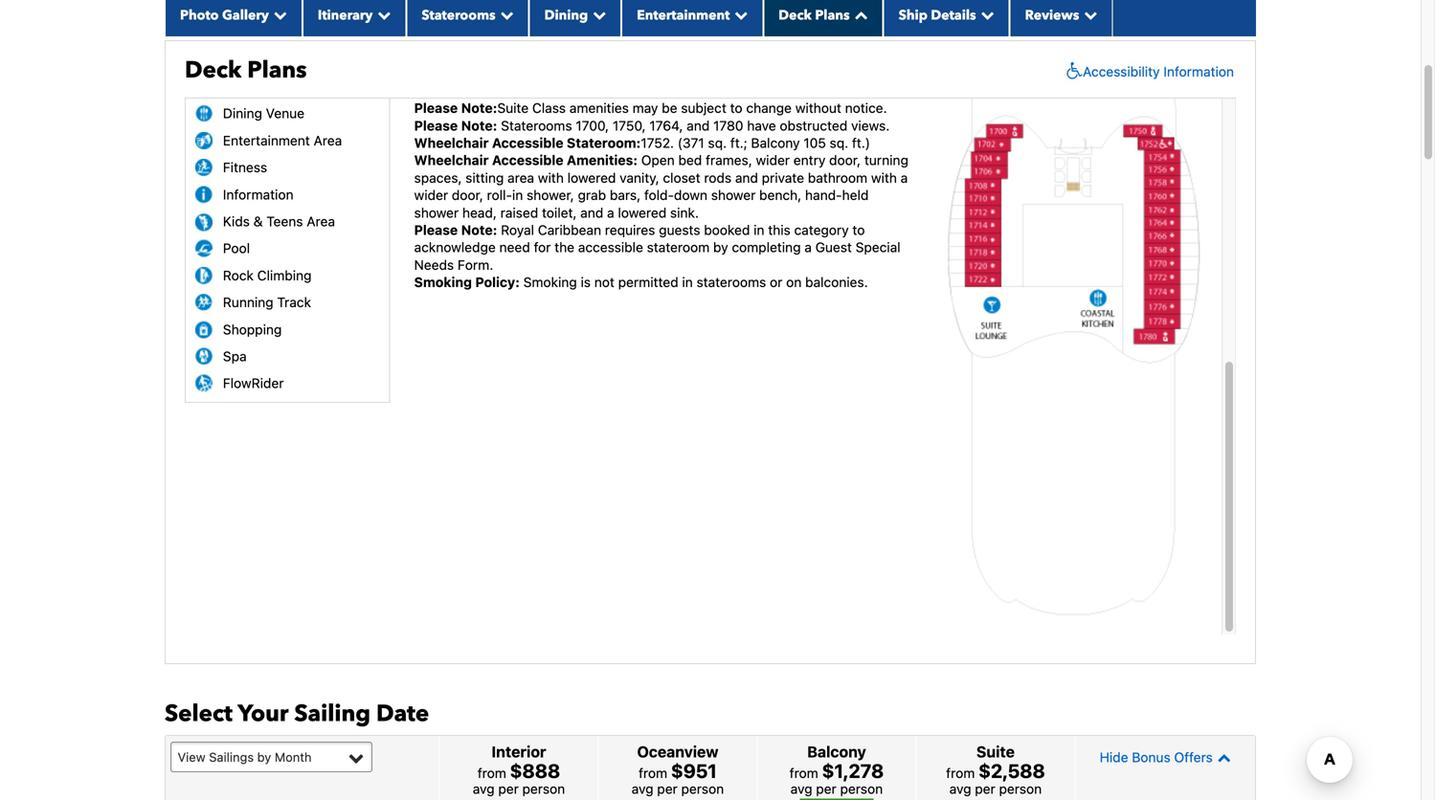Task type: vqa. For each thing, say whether or not it's contained in the screenshot.
cruise information element
yes



Task type: locate. For each thing, give the bounding box(es) containing it.
by inside royal caribbean requires guests booked in this category to acknowledge need for the accessible stateroom by completing a guest special needs form. smoking policy: smoking is not permitted in staterooms or on balconies.
[[713, 240, 728, 255]]

1 accessible from the top
[[492, 135, 563, 151]]

deck plans up dining venue
[[185, 54, 307, 86]]

0 vertical spatial by
[[713, 240, 728, 255]]

1 vertical spatial deck plans
[[185, 54, 307, 86]]

0 horizontal spatial deck plans
[[185, 54, 307, 86]]

from inside oceanview from $951 avg per person
[[639, 765, 667, 781]]

1 horizontal spatial balcony
[[807, 743, 866, 761]]

0 vertical spatial note:
[[461, 100, 497, 116]]

2 horizontal spatial chevron down image
[[1079, 8, 1097, 21]]

deck plans up without
[[779, 6, 850, 24]]

0 vertical spatial staterooms
[[422, 6, 496, 24]]

roll-
[[487, 187, 512, 203]]

chevron down image up wheelchair icon
[[1079, 8, 1097, 21]]

0 horizontal spatial suite
[[497, 100, 529, 116]]

0 vertical spatial dining
[[544, 6, 588, 24]]

entertainment down dining venue
[[223, 133, 310, 148]]

note: up sitting
[[461, 118, 497, 133]]

note: inside open bed frames, wider entry door, turning spaces, sitting area with lowered vanity, closet rods and private bathroom with a wider door, roll-in shower, grab bars, fold-down shower bench, hand-held shower head, raised toilet, and a lowered sink. please note:
[[461, 222, 497, 238]]

chevron up image
[[1213, 751, 1231, 764]]

sq. down 1780
[[708, 135, 727, 151]]

1 vertical spatial note:
[[461, 118, 497, 133]]

1 vertical spatial entertainment
[[223, 133, 310, 148]]

change
[[746, 100, 792, 116]]

have
[[747, 118, 776, 133]]

1 vertical spatial wheelchair
[[414, 152, 489, 168]]

to for special
[[853, 222, 865, 238]]

1780
[[713, 118, 743, 133]]

avg left $1,278
[[791, 781, 812, 797]]

1 vertical spatial dining
[[223, 106, 262, 121]]

0 vertical spatial door,
[[829, 152, 861, 168]]

2 per from the left
[[657, 781, 678, 797]]

kids & teens area
[[223, 213, 335, 229]]

person inside interior from $888 avg per person
[[522, 781, 565, 797]]

2 person from the left
[[681, 781, 724, 797]]

1 vertical spatial balcony
[[807, 743, 866, 761]]

to inside please note: suite class amenities may be subject to change without notice. please note: staterooms 1700, 1750, 1764, and 1780 have obstructed views. wheelchair accessible stateroom: 1752. (371 sq. ft.; balcony 105 sq. ft.) wheelchair accessible amenities:
[[730, 100, 743, 116]]

subject
[[681, 100, 727, 116]]

from up recommended element
[[790, 765, 818, 781]]

by down booked
[[713, 240, 728, 255]]

0 vertical spatial please
[[414, 100, 458, 116]]

3 per from the left
[[816, 781, 837, 797]]

1 chevron down image from the left
[[269, 8, 287, 21]]

in up completing
[[754, 222, 764, 238]]

please inside open bed frames, wider entry door, turning spaces, sitting area with lowered vanity, closet rods and private bathroom with a wider door, roll-in shower, grab bars, fold-down shower bench, hand-held shower head, raised toilet, and a lowered sink. please note:
[[414, 222, 458, 238]]

0 horizontal spatial in
[[512, 187, 523, 203]]

0 vertical spatial deck
[[779, 6, 812, 24]]

3 chevron down image from the left
[[496, 8, 514, 21]]

0 horizontal spatial lowered
[[567, 170, 616, 186]]

booked
[[704, 222, 750, 238]]

chevron down image for itinerary
[[373, 8, 391, 21]]

a down bars,
[[607, 205, 614, 220]]

chevron down image left "staterooms" dropdown button
[[373, 8, 391, 21]]

1 vertical spatial suite
[[976, 743, 1015, 761]]

bars,
[[610, 187, 641, 203]]

view sailings by month link
[[170, 742, 372, 773]]

in up 'raised' on the left top
[[512, 187, 523, 203]]

reviews button
[[1010, 0, 1113, 36]]

3 chevron down image from the left
[[1079, 8, 1097, 21]]

1 horizontal spatial information
[[1164, 63, 1234, 79]]

smoking
[[414, 274, 472, 290], [523, 274, 577, 290]]

0 horizontal spatial plans
[[247, 54, 307, 86]]

chevron down image inside reviews dropdown button
[[1079, 8, 1097, 21]]

spaces,
[[414, 170, 462, 186]]

needs
[[414, 257, 454, 273]]

2 vertical spatial note:
[[461, 222, 497, 238]]

0 vertical spatial accessible
[[492, 135, 563, 151]]

4 from from the left
[[946, 765, 975, 781]]

from for $2,588
[[946, 765, 975, 781]]

per
[[498, 781, 519, 797], [657, 781, 678, 797], [816, 781, 837, 797], [975, 781, 995, 797]]

1 vertical spatial door,
[[452, 187, 483, 203]]

1 horizontal spatial door,
[[829, 152, 861, 168]]

per inside interior from $888 avg per person
[[498, 781, 519, 797]]

smoking down needs
[[414, 274, 472, 290]]

chevron down image
[[269, 8, 287, 21], [373, 8, 391, 21], [496, 8, 514, 21], [588, 8, 606, 21]]

1 per from the left
[[498, 781, 519, 797]]

staterooms
[[697, 274, 766, 290]]

0 horizontal spatial staterooms
[[422, 6, 496, 24]]

chevron down image inside "itinerary" dropdown button
[[373, 8, 391, 21]]

2 chevron down image from the left
[[373, 8, 391, 21]]

form.
[[458, 257, 493, 273]]

chevron down image left deck plans dropdown button
[[730, 8, 748, 21]]

to inside royal caribbean requires guests booked in this category to acknowledge need for the accessible stateroom by completing a guest special needs form. smoking policy: smoking is not permitted in staterooms or on balconies.
[[853, 222, 865, 238]]

held
[[842, 187, 869, 203]]

plans left ship
[[815, 6, 850, 24]]

2 with from the left
[[871, 170, 897, 186]]

dining inside dropdown button
[[544, 6, 588, 24]]

in
[[512, 187, 523, 203], [754, 222, 764, 238], [682, 274, 693, 290]]

4 per from the left
[[975, 781, 995, 797]]

from inside suite from $2,588 avg per person
[[946, 765, 975, 781]]

per inside oceanview from $951 avg per person
[[657, 781, 678, 797]]

chevron down image up amenities
[[588, 8, 606, 21]]

1 horizontal spatial with
[[871, 170, 897, 186]]

avg inside interior from $888 avg per person
[[473, 781, 495, 797]]

1 please from the top
[[414, 100, 458, 116]]

chevron up image
[[850, 8, 868, 21]]

3 note: from the top
[[461, 222, 497, 238]]

cruise information element
[[165, 0, 1256, 664]]

0 horizontal spatial sq.
[[708, 135, 727, 151]]

from left "$2,588"
[[946, 765, 975, 781]]

to for 1780
[[730, 100, 743, 116]]

1 avg from the left
[[473, 781, 495, 797]]

and down grab
[[580, 205, 603, 220]]

open
[[641, 152, 675, 168]]

1 vertical spatial staterooms
[[501, 118, 572, 133]]

ft.)
[[852, 135, 870, 151]]

shower down spaces,
[[414, 205, 459, 220]]

deck down photo gallery dropdown button
[[185, 54, 241, 86]]

2 from from the left
[[639, 765, 667, 781]]

1 horizontal spatial sq.
[[830, 135, 848, 151]]

climbing
[[257, 267, 312, 283]]

a down turning
[[901, 170, 908, 186]]

hand-
[[805, 187, 842, 203]]

balcony down have
[[751, 135, 800, 151]]

chevron down image inside ship details dropdown button
[[976, 8, 994, 21]]

0 horizontal spatial chevron down image
[[730, 8, 748, 21]]

per for $888
[[498, 781, 519, 797]]

1 horizontal spatial smoking
[[523, 274, 577, 290]]

1 horizontal spatial staterooms
[[501, 118, 572, 133]]

door, up head,
[[452, 187, 483, 203]]

view sailings by month
[[178, 750, 312, 764]]

entertainment up 'be'
[[637, 6, 730, 24]]

3 avg from the left
[[791, 781, 812, 797]]

area right teens
[[307, 213, 335, 229]]

0 horizontal spatial entertainment
[[223, 133, 310, 148]]

chevron down image inside photo gallery dropdown button
[[269, 8, 287, 21]]

2 vertical spatial in
[[682, 274, 693, 290]]

plans up venue
[[247, 54, 307, 86]]

avg down "interior"
[[473, 781, 495, 797]]

running track
[[223, 294, 311, 310]]

chevron down image inside "staterooms" dropdown button
[[496, 8, 514, 21]]

deck plans inside dropdown button
[[779, 6, 850, 24]]

chevron down image left reviews
[[976, 8, 994, 21]]

and down "frames,"
[[735, 170, 758, 186]]

chevron down image for ship details
[[976, 8, 994, 21]]

entertainment for entertainment area
[[223, 133, 310, 148]]

door,
[[829, 152, 861, 168], [452, 187, 483, 203]]

lowered
[[567, 170, 616, 186], [618, 205, 667, 220]]

1 horizontal spatial shower
[[711, 187, 756, 203]]

105
[[804, 135, 826, 151]]

balcony from $1,278 avg per person
[[790, 743, 884, 797]]

1 horizontal spatial to
[[853, 222, 865, 238]]

0 vertical spatial a
[[901, 170, 908, 186]]

person for $951
[[681, 781, 724, 797]]

sq.
[[708, 135, 727, 151], [830, 135, 848, 151]]

shower down rods
[[711, 187, 756, 203]]

0 vertical spatial balcony
[[751, 135, 800, 151]]

from inside balcony from $1,278 avg per person
[[790, 765, 818, 781]]

dining for dining
[[544, 6, 588, 24]]

balconies.
[[805, 274, 868, 290]]

1 person from the left
[[522, 781, 565, 797]]

chevron down image
[[730, 8, 748, 21], [976, 8, 994, 21], [1079, 8, 1097, 21]]

wider down spaces,
[[414, 187, 448, 203]]

entertainment inside dropdown button
[[637, 6, 730, 24]]

plans inside dropdown button
[[815, 6, 850, 24]]

from
[[478, 765, 506, 781], [639, 765, 667, 781], [790, 765, 818, 781], [946, 765, 975, 781]]

with down turning
[[871, 170, 897, 186]]

door, up bathroom
[[829, 152, 861, 168]]

4 chevron down image from the left
[[588, 8, 606, 21]]

1 horizontal spatial dining
[[544, 6, 588, 24]]

running
[[223, 294, 273, 310]]

to up special
[[853, 222, 865, 238]]

0 vertical spatial entertainment
[[637, 6, 730, 24]]

1 from from the left
[[478, 765, 506, 781]]

1 horizontal spatial lowered
[[618, 205, 667, 220]]

royal caribbean requires guests booked in this category to acknowledge need for the accessible stateroom by completing a guest special needs form. smoking policy: smoking is not permitted in staterooms or on balconies.
[[414, 222, 901, 290]]

bed
[[678, 152, 702, 168]]

to
[[730, 100, 743, 116], [853, 222, 865, 238]]

2 vertical spatial please
[[414, 222, 458, 238]]

dining down conference
[[223, 106, 262, 121]]

down
[[674, 187, 707, 203]]

person inside oceanview from $951 avg per person
[[681, 781, 724, 797]]

4 person from the left
[[999, 781, 1042, 797]]

1 horizontal spatial deck plans
[[779, 6, 850, 24]]

offers
[[1174, 749, 1213, 765]]

sq. left the ft.) in the top right of the page
[[830, 135, 848, 151]]

2 smoking from the left
[[523, 274, 577, 290]]

chevron down image inside dining dropdown button
[[588, 8, 606, 21]]

0 horizontal spatial deck
[[185, 54, 241, 86]]

avg left "$2,588"
[[949, 781, 971, 797]]

0 vertical spatial plans
[[815, 6, 850, 24]]

per inside balcony from $1,278 avg per person
[[816, 781, 837, 797]]

spa
[[223, 348, 247, 364]]

0 horizontal spatial by
[[257, 750, 271, 764]]

dining venue
[[223, 106, 305, 121]]

chevron down image left dining dropdown button
[[496, 8, 514, 21]]

not
[[594, 274, 615, 290]]

deck
[[779, 6, 812, 24], [185, 54, 241, 86]]

0 horizontal spatial with
[[538, 170, 564, 186]]

sailings
[[209, 750, 254, 764]]

avg for $1,278
[[791, 781, 812, 797]]

1 with from the left
[[538, 170, 564, 186]]

with up shower,
[[538, 170, 564, 186]]

1 horizontal spatial chevron down image
[[976, 8, 994, 21]]

interior
[[491, 743, 546, 761]]

chevron down image left itinerary
[[269, 8, 287, 21]]

information right accessibility at the top right
[[1164, 63, 1234, 79]]

1 vertical spatial accessible
[[492, 152, 563, 168]]

0 horizontal spatial balcony
[[751, 135, 800, 151]]

4 avg from the left
[[949, 781, 971, 797]]

chevron down image inside entertainment dropdown button
[[730, 8, 748, 21]]

per inside suite from $2,588 avg per person
[[975, 781, 995, 797]]

0 horizontal spatial a
[[607, 205, 614, 220]]

1 horizontal spatial a
[[804, 240, 812, 255]]

1 vertical spatial area
[[307, 213, 335, 229]]

1 horizontal spatial suite
[[976, 743, 1015, 761]]

1 horizontal spatial wider
[[756, 152, 790, 168]]

deck left chevron up icon
[[779, 6, 812, 24]]

note: down head,
[[461, 222, 497, 238]]

1 vertical spatial lowered
[[618, 205, 667, 220]]

note: left class
[[461, 100, 497, 116]]

shower
[[711, 187, 756, 203], [414, 205, 459, 220]]

2 vertical spatial a
[[804, 240, 812, 255]]

3 person from the left
[[840, 781, 883, 797]]

1 vertical spatial shower
[[414, 205, 459, 220]]

2 chevron down image from the left
[[976, 8, 994, 21]]

area
[[314, 133, 342, 148], [307, 213, 335, 229]]

0 vertical spatial lowered
[[567, 170, 616, 186]]

hide
[[1100, 749, 1128, 765]]

3 please from the top
[[414, 222, 458, 238]]

a down category on the top
[[804, 240, 812, 255]]

head,
[[462, 205, 497, 220]]

lowered up requires
[[618, 205, 667, 220]]

please note: suite class amenities may be subject to change without notice. please note: staterooms 1700, 1750, 1764, and 1780 have obstructed views. wheelchair accessible stateroom: 1752. (371 sq. ft.; balcony 105 sq. ft.) wheelchair accessible amenities:
[[414, 100, 890, 168]]

0 vertical spatial wheelchair
[[414, 135, 489, 151]]

0 horizontal spatial dining
[[223, 106, 262, 121]]

avg for $951
[[632, 781, 653, 797]]

in down stateroom
[[682, 274, 693, 290]]

1 horizontal spatial entertainment
[[637, 6, 730, 24]]

0 horizontal spatial information
[[223, 186, 293, 202]]

1 horizontal spatial plans
[[815, 6, 850, 24]]

avg down oceanview
[[632, 781, 653, 797]]

1 horizontal spatial by
[[713, 240, 728, 255]]

amenities
[[569, 100, 629, 116]]

from for $951
[[639, 765, 667, 781]]

from down "interior"
[[478, 765, 506, 781]]

information up "&"
[[223, 186, 293, 202]]

0 vertical spatial and
[[687, 118, 710, 133]]

smoking left the is
[[523, 274, 577, 290]]

3 from from the left
[[790, 765, 818, 781]]

accessibility information link
[[1062, 62, 1234, 81]]

by left month
[[257, 750, 271, 764]]

0 horizontal spatial to
[[730, 100, 743, 116]]

from for $888
[[478, 765, 506, 781]]

deck plans
[[779, 6, 850, 24], [185, 54, 307, 86]]

1 vertical spatial to
[[853, 222, 865, 238]]

avg inside balcony from $1,278 avg per person
[[791, 781, 812, 797]]

dining up class
[[544, 6, 588, 24]]

1 chevron down image from the left
[[730, 8, 748, 21]]

chevron down image for photo gallery
[[269, 8, 287, 21]]

from inside interior from $888 avg per person
[[478, 765, 506, 781]]

staterooms inside dropdown button
[[422, 6, 496, 24]]

from down oceanview
[[639, 765, 667, 781]]

0 horizontal spatial shower
[[414, 205, 459, 220]]

suite inside please note: suite class amenities may be subject to change without notice. please note: staterooms 1700, 1750, 1764, and 1780 have obstructed views. wheelchair accessible stateroom: 1752. (371 sq. ft.; balcony 105 sq. ft.) wheelchair accessible amenities:
[[497, 100, 529, 116]]

amenities:
[[567, 152, 638, 168]]

balcony up recommended element
[[807, 743, 866, 761]]

balcony inside please note: suite class amenities may be subject to change without notice. please note: staterooms 1700, 1750, 1764, and 1780 have obstructed views. wheelchair accessible stateroom: 1752. (371 sq. ft.; balcony 105 sq. ft.) wheelchair accessible amenities:
[[751, 135, 800, 151]]

lowered up grab
[[567, 170, 616, 186]]

avg inside suite from $2,588 avg per person
[[949, 781, 971, 797]]

0 horizontal spatial smoking
[[414, 274, 472, 290]]

person inside balcony from $1,278 avg per person
[[840, 781, 883, 797]]

avg
[[473, 781, 495, 797], [632, 781, 653, 797], [791, 781, 812, 797], [949, 781, 971, 797]]

entry
[[793, 152, 826, 168]]

0 vertical spatial deck plans
[[779, 6, 850, 24]]

caribbean
[[538, 222, 601, 238]]

2 avg from the left
[[632, 781, 653, 797]]

0 horizontal spatial wider
[[414, 187, 448, 203]]

guests
[[659, 222, 700, 238]]

to up 1780
[[730, 100, 743, 116]]

1 vertical spatial information
[[223, 186, 293, 202]]

hide bonus offers
[[1100, 749, 1213, 765]]

person inside suite from $2,588 avg per person
[[999, 781, 1042, 797]]

wider up private
[[756, 152, 790, 168]]

chevron down image for staterooms
[[496, 8, 514, 21]]

select
[[165, 698, 233, 730]]

by
[[713, 240, 728, 255], [257, 750, 271, 764]]

0 vertical spatial to
[[730, 100, 743, 116]]

and down subject
[[687, 118, 710, 133]]

1 horizontal spatial deck
[[779, 6, 812, 24]]

2 vertical spatial and
[[580, 205, 603, 220]]

details
[[931, 6, 976, 24]]

2 horizontal spatial and
[[735, 170, 758, 186]]

area
[[507, 170, 534, 186]]

0 vertical spatial suite
[[497, 100, 529, 116]]

2 horizontal spatial in
[[754, 222, 764, 238]]

staterooms button
[[406, 0, 529, 36]]

area down center
[[314, 133, 342, 148]]

avg inside oceanview from $951 avg per person
[[632, 781, 653, 797]]

track
[[277, 294, 311, 310]]

grab
[[578, 187, 606, 203]]

per for $2,588
[[975, 781, 995, 797]]

1 vertical spatial please
[[414, 118, 458, 133]]

information
[[1164, 63, 1234, 79], [223, 186, 293, 202]]

avg for $2,588
[[949, 781, 971, 797]]

0 vertical spatial in
[[512, 187, 523, 203]]

1 horizontal spatial and
[[687, 118, 710, 133]]



Task type: describe. For each thing, give the bounding box(es) containing it.
person for $2,588
[[999, 781, 1042, 797]]

1 vertical spatial plans
[[247, 54, 307, 86]]

per for $951
[[657, 781, 678, 797]]

sailing
[[294, 698, 371, 730]]

2 please from the top
[[414, 118, 458, 133]]

2 wheelchair from the top
[[414, 152, 489, 168]]

a inside royal caribbean requires guests booked in this category to acknowledge need for the accessible stateroom by completing a guest special needs form. smoking policy: smoking is not permitted in staterooms or on balconies.
[[804, 240, 812, 255]]

entertainment area
[[223, 133, 342, 148]]

person for $1,278
[[840, 781, 883, 797]]

oceanview
[[637, 743, 718, 761]]

need
[[499, 240, 530, 255]]

date
[[376, 698, 429, 730]]

$1,278
[[822, 759, 884, 782]]

0 vertical spatial wider
[[756, 152, 790, 168]]

venue
[[266, 106, 305, 121]]

2 accessible from the top
[[492, 152, 563, 168]]

person for $888
[[522, 781, 565, 797]]

0 vertical spatial information
[[1164, 63, 1234, 79]]

rock
[[223, 267, 254, 283]]

itinerary
[[318, 6, 373, 24]]

&
[[253, 213, 263, 229]]

acknowledge
[[414, 240, 496, 255]]

view
[[178, 750, 206, 764]]

dining button
[[529, 0, 622, 36]]

accessibility
[[1083, 63, 1160, 79]]

center
[[298, 79, 340, 94]]

obstructed
[[780, 118, 848, 133]]

ft.;
[[730, 135, 747, 151]]

2 note: from the top
[[461, 118, 497, 133]]

2 horizontal spatial a
[[901, 170, 908, 186]]

photo
[[180, 6, 219, 24]]

1752.
[[641, 135, 674, 151]]

entertainment for entertainment
[[637, 6, 730, 24]]

stateroom
[[647, 240, 710, 255]]

0 horizontal spatial and
[[580, 205, 603, 220]]

conference
[[223, 79, 295, 94]]

dining for dining venue
[[223, 106, 262, 121]]

1764,
[[649, 118, 683, 133]]

deck inside dropdown button
[[779, 6, 812, 24]]

deck plans button
[[763, 0, 883, 36]]

1 vertical spatial wider
[[414, 187, 448, 203]]

$951
[[671, 759, 717, 782]]

from for $1,278
[[790, 765, 818, 781]]

stateroom:
[[567, 135, 641, 151]]

ship details button
[[883, 0, 1010, 36]]

itinerary button
[[302, 0, 406, 36]]

1 vertical spatial by
[[257, 750, 271, 764]]

toilet,
[[542, 205, 577, 220]]

the
[[555, 240, 575, 255]]

kids
[[223, 213, 250, 229]]

fitness
[[223, 159, 267, 175]]

1 wheelchair from the top
[[414, 135, 489, 151]]

interior from $888 avg per person
[[473, 743, 565, 797]]

category
[[794, 222, 849, 238]]

2 sq. from the left
[[830, 135, 848, 151]]

1 vertical spatial a
[[607, 205, 614, 220]]

$2,588
[[979, 759, 1045, 782]]

chevron down image for reviews
[[1079, 8, 1097, 21]]

month
[[275, 750, 312, 764]]

closet
[[663, 170, 700, 186]]

bonus
[[1132, 749, 1171, 765]]

your
[[238, 698, 289, 730]]

guest
[[815, 240, 852, 255]]

photo gallery
[[180, 6, 269, 24]]

recommended element
[[758, 796, 916, 800]]

notice.
[[845, 100, 887, 116]]

open bed frames, wider entry door, turning spaces, sitting area with lowered vanity, closet rods and private bathroom with a wider door, roll-in shower, grab bars, fold-down shower bench, hand-held shower head, raised toilet, and a lowered sink. please note:
[[414, 152, 908, 238]]

special
[[856, 240, 901, 255]]

1 note: from the top
[[461, 100, 497, 116]]

0 vertical spatial shower
[[711, 187, 756, 203]]

entertainment button
[[622, 0, 763, 36]]

chevron down image for entertainment
[[730, 8, 748, 21]]

for
[[534, 240, 551, 255]]

royal
[[501, 222, 534, 238]]

1 vertical spatial deck
[[185, 54, 241, 86]]

or
[[770, 274, 783, 290]]

1750,
[[613, 118, 646, 133]]

frames,
[[706, 152, 752, 168]]

ship details
[[899, 6, 976, 24]]

reviews
[[1025, 6, 1079, 24]]

ship
[[899, 6, 928, 24]]

conference center
[[223, 79, 340, 94]]

rods
[[704, 170, 732, 186]]

rock climbing
[[223, 267, 312, 283]]

suite inside suite from $2,588 avg per person
[[976, 743, 1015, 761]]

sitting
[[466, 170, 504, 186]]

per for $1,278
[[816, 781, 837, 797]]

photo gallery button
[[165, 0, 302, 36]]

select your sailing date
[[165, 698, 429, 730]]

oceanview from $951 avg per person
[[632, 743, 724, 797]]

accessibility information
[[1083, 63, 1234, 79]]

wheelchair image
[[1062, 62, 1083, 81]]

and inside please note: suite class amenities may be subject to change without notice. please note: staterooms 1700, 1750, 1764, and 1780 have obstructed views. wheelchair accessible stateroom: 1752. (371 sq. ft.; balcony 105 sq. ft.) wheelchair accessible amenities:
[[687, 118, 710, 133]]

sink.
[[670, 205, 699, 220]]

1 sq. from the left
[[708, 135, 727, 151]]

0 horizontal spatial door,
[[452, 187, 483, 203]]

permitted
[[618, 274, 678, 290]]

raised
[[500, 205, 538, 220]]

1 smoking from the left
[[414, 274, 472, 290]]

1 vertical spatial in
[[754, 222, 764, 238]]

fold-
[[644, 187, 674, 203]]

suite from $2,588 avg per person
[[946, 743, 1045, 797]]

be
[[662, 100, 677, 116]]

staterooms inside please note: suite class amenities may be subject to change without notice. please note: staterooms 1700, 1750, 1764, and 1780 have obstructed views. wheelchair accessible stateroom: 1752. (371 sq. ft.; balcony 105 sq. ft.) wheelchair accessible amenities:
[[501, 118, 572, 133]]

class
[[532, 100, 566, 116]]

in inside open bed frames, wider entry door, turning spaces, sitting area with lowered vanity, closet rods and private bathroom with a wider door, roll-in shower, grab bars, fold-down shower bench, hand-held shower head, raised toilet, and a lowered sink. please note:
[[512, 187, 523, 203]]

1 horizontal spatial in
[[682, 274, 693, 290]]

without
[[795, 100, 841, 116]]

1 vertical spatial and
[[735, 170, 758, 186]]

balcony inside balcony from $1,278 avg per person
[[807, 743, 866, 761]]

avg for $888
[[473, 781, 495, 797]]

teens
[[266, 213, 303, 229]]

flowrider
[[223, 375, 284, 391]]

chevron down image for dining
[[588, 8, 606, 21]]

0 vertical spatial area
[[314, 133, 342, 148]]

bench,
[[759, 187, 802, 203]]

private
[[762, 170, 804, 186]]



